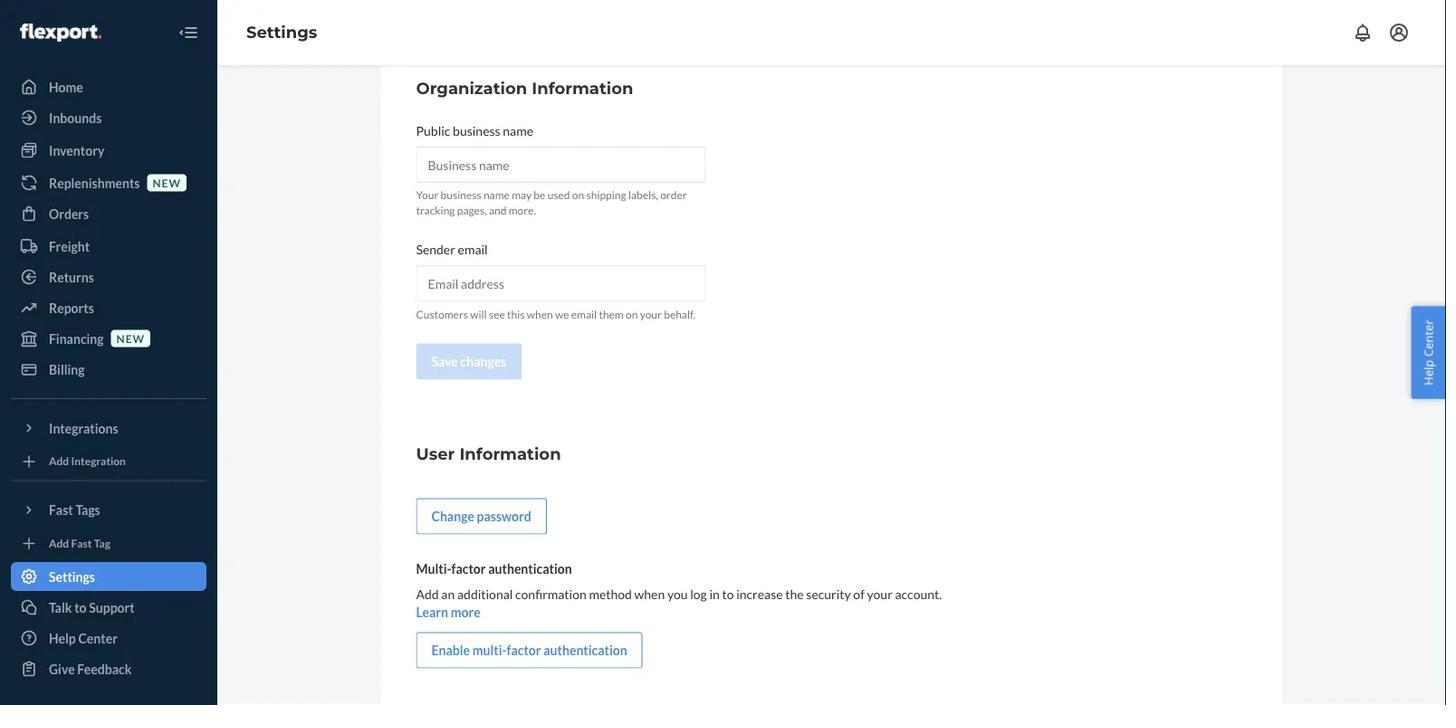 Task type: locate. For each thing, give the bounding box(es) containing it.
information up password
[[460, 445, 561, 465]]

1 horizontal spatial help center
[[1421, 320, 1437, 386]]

on
[[572, 189, 585, 202], [626, 308, 638, 321]]

orders link
[[11, 199, 207, 228]]

customers
[[416, 308, 468, 321]]

1 horizontal spatial settings
[[246, 22, 317, 42]]

learn more button
[[416, 604, 481, 622]]

0 horizontal spatial email
[[458, 242, 488, 258]]

factor up the additional
[[452, 562, 486, 578]]

when left you
[[635, 587, 665, 603]]

add an additional confirmation method when you log in to increase the security of your account. learn more
[[416, 587, 942, 621]]

and
[[489, 204, 507, 218]]

add integration link
[[11, 450, 207, 473]]

new
[[153, 176, 181, 189], [116, 332, 145, 345]]

this
[[507, 308, 525, 321]]

0 vertical spatial when
[[527, 308, 553, 321]]

1 vertical spatial fast
[[71, 537, 92, 550]]

1 horizontal spatial to
[[723, 587, 734, 603]]

sender
[[416, 242, 456, 258]]

to right talk
[[74, 600, 87, 616]]

new for financing
[[116, 332, 145, 345]]

an
[[442, 587, 455, 603]]

0 horizontal spatial your
[[640, 308, 662, 321]]

0 vertical spatial information
[[532, 78, 634, 98]]

your left the behalf.
[[640, 308, 662, 321]]

add for add integration
[[49, 455, 69, 468]]

1 vertical spatial center
[[78, 631, 118, 646]]

be
[[534, 189, 546, 202]]

increase
[[737, 587, 783, 603]]

freight link
[[11, 232, 207, 261]]

add inside add an additional confirmation method when you log in to increase the security of your account. learn more
[[416, 587, 439, 603]]

multi-
[[473, 644, 507, 659]]

more.
[[509, 204, 536, 218]]

1 vertical spatial settings link
[[11, 563, 207, 592]]

authentication inside button
[[544, 644, 628, 659]]

1 vertical spatial authentication
[[544, 644, 628, 659]]

name down organization information
[[503, 123, 534, 139]]

0 horizontal spatial center
[[78, 631, 118, 646]]

0 vertical spatial authentication
[[489, 562, 572, 578]]

new up orders link
[[153, 176, 181, 189]]

add fast tag
[[49, 537, 110, 550]]

0 vertical spatial center
[[1421, 320, 1437, 357]]

email right the we
[[571, 308, 597, 321]]

business
[[453, 123, 501, 139], [441, 189, 482, 202]]

name
[[503, 123, 534, 139], [484, 189, 510, 202]]

when left the we
[[527, 308, 553, 321]]

your
[[640, 308, 662, 321], [868, 587, 893, 603]]

0 vertical spatial help center
[[1421, 320, 1437, 386]]

tracking
[[416, 204, 455, 218]]

1 horizontal spatial your
[[868, 587, 893, 603]]

name for your business name may be used on shipping labels, order tracking pages, and more.
[[484, 189, 510, 202]]

0 vertical spatial help
[[1421, 360, 1437, 386]]

center
[[1421, 320, 1437, 357], [78, 631, 118, 646]]

1 vertical spatial new
[[116, 332, 145, 345]]

1 vertical spatial your
[[868, 587, 893, 603]]

fast left tags
[[49, 503, 73, 518]]

additional
[[457, 587, 513, 603]]

1 horizontal spatial new
[[153, 176, 181, 189]]

1 vertical spatial help
[[49, 631, 76, 646]]

factor inside button
[[507, 644, 541, 659]]

0 horizontal spatial help center
[[49, 631, 118, 646]]

help center
[[1421, 320, 1437, 386], [49, 631, 118, 646]]

order
[[661, 189, 687, 202]]

fast
[[49, 503, 73, 518], [71, 537, 92, 550]]

0 horizontal spatial settings
[[49, 569, 95, 585]]

email right sender
[[458, 242, 488, 258]]

1 horizontal spatial on
[[626, 308, 638, 321]]

on right used
[[572, 189, 585, 202]]

returns
[[49, 270, 94, 285]]

center inside help center button
[[1421, 320, 1437, 357]]

talk to support
[[49, 600, 135, 616]]

talk
[[49, 600, 72, 616]]

help center inside button
[[1421, 320, 1437, 386]]

1 horizontal spatial center
[[1421, 320, 1437, 357]]

enable multi-factor authentication
[[432, 644, 628, 659]]

feedback
[[77, 662, 132, 677]]

you
[[668, 587, 688, 603]]

1 vertical spatial business
[[441, 189, 482, 202]]

open account menu image
[[1389, 22, 1411, 43]]

authentication up confirmation
[[489, 562, 572, 578]]

business up pages,
[[441, 189, 482, 202]]

your right of
[[868, 587, 893, 603]]

to inside add an additional confirmation method when you log in to increase the security of your account. learn more
[[723, 587, 734, 603]]

add down fast tags
[[49, 537, 69, 550]]

1 horizontal spatial settings link
[[246, 22, 317, 42]]

help inside button
[[1421, 360, 1437, 386]]

1 horizontal spatial help
[[1421, 360, 1437, 386]]

information
[[532, 78, 634, 98], [460, 445, 561, 465]]

2 vertical spatial add
[[416, 587, 439, 603]]

0 horizontal spatial new
[[116, 332, 145, 345]]

0 vertical spatial factor
[[452, 562, 486, 578]]

settings link
[[246, 22, 317, 42], [11, 563, 207, 592]]

center inside help center link
[[78, 631, 118, 646]]

business inside your business name may be used on shipping labels, order tracking pages, and more.
[[441, 189, 482, 202]]

1 vertical spatial add
[[49, 537, 69, 550]]

1 horizontal spatial email
[[571, 308, 597, 321]]

authentication
[[489, 562, 572, 578], [544, 644, 628, 659]]

1 vertical spatial on
[[626, 308, 638, 321]]

add left the integration
[[49, 455, 69, 468]]

new down "reports" link
[[116, 332, 145, 345]]

help
[[1421, 360, 1437, 386], [49, 631, 76, 646]]

billing link
[[11, 355, 207, 384]]

0 vertical spatial name
[[503, 123, 534, 139]]

pages,
[[457, 204, 487, 218]]

will
[[470, 308, 487, 321]]

0 horizontal spatial settings link
[[11, 563, 207, 592]]

new for replenishments
[[153, 176, 181, 189]]

settings
[[246, 22, 317, 42], [49, 569, 95, 585]]

information up 'business name' text box
[[532, 78, 634, 98]]

authentication down method
[[544, 644, 628, 659]]

add for add an additional confirmation method when you log in to increase the security of your account. learn more
[[416, 587, 439, 603]]

0 vertical spatial on
[[572, 189, 585, 202]]

integration
[[71, 455, 126, 468]]

1 vertical spatial factor
[[507, 644, 541, 659]]

add
[[49, 455, 69, 468], [49, 537, 69, 550], [416, 587, 439, 603]]

0 vertical spatial add
[[49, 455, 69, 468]]

settings inside settings link
[[49, 569, 95, 585]]

0 horizontal spatial to
[[74, 600, 87, 616]]

0 horizontal spatial on
[[572, 189, 585, 202]]

to inside button
[[74, 600, 87, 616]]

fast left tag
[[71, 537, 92, 550]]

add up learn
[[416, 587, 439, 603]]

0 vertical spatial settings link
[[246, 22, 317, 42]]

business down organization
[[453, 123, 501, 139]]

name up and in the left top of the page
[[484, 189, 510, 202]]

0 vertical spatial fast
[[49, 503, 73, 518]]

name inside your business name may be used on shipping labels, order tracking pages, and more.
[[484, 189, 510, 202]]

1 vertical spatial when
[[635, 587, 665, 603]]

1 horizontal spatial factor
[[507, 644, 541, 659]]

when
[[527, 308, 553, 321], [635, 587, 665, 603]]

1 vertical spatial settings
[[49, 569, 95, 585]]

may
[[512, 189, 532, 202]]

integrations
[[49, 421, 118, 436]]

1 vertical spatial name
[[484, 189, 510, 202]]

security
[[807, 587, 851, 603]]

0 vertical spatial new
[[153, 176, 181, 189]]

account.
[[896, 587, 942, 603]]

learn
[[416, 606, 448, 621]]

billing
[[49, 362, 85, 377]]

open notifications image
[[1353, 22, 1374, 43]]

0 vertical spatial business
[[453, 123, 501, 139]]

1 vertical spatial information
[[460, 445, 561, 465]]

user information
[[416, 445, 561, 465]]

0 horizontal spatial factor
[[452, 562, 486, 578]]

factor down confirmation
[[507, 644, 541, 659]]

save changes
[[432, 355, 507, 370]]

to right in
[[723, 587, 734, 603]]

1 horizontal spatial when
[[635, 587, 665, 603]]

on right them
[[626, 308, 638, 321]]

give
[[49, 662, 75, 677]]

Business name text field
[[416, 147, 706, 183]]

email
[[458, 242, 488, 258], [571, 308, 597, 321]]

your inside add an additional confirmation method when you log in to increase the security of your account. learn more
[[868, 587, 893, 603]]



Task type: describe. For each thing, give the bounding box(es) containing it.
we
[[555, 308, 569, 321]]

on inside your business name may be used on shipping labels, order tracking pages, and more.
[[572, 189, 585, 202]]

them
[[599, 308, 624, 321]]

add fast tag link
[[11, 532, 207, 555]]

reports link
[[11, 294, 207, 323]]

give feedback button
[[11, 655, 207, 684]]

information for organization information
[[532, 78, 634, 98]]

0 horizontal spatial help
[[49, 631, 76, 646]]

organization information
[[416, 78, 634, 98]]

shipping
[[587, 189, 627, 202]]

talk to support button
[[11, 593, 207, 622]]

used
[[548, 189, 570, 202]]

fast tags
[[49, 503, 100, 518]]

changes
[[461, 355, 507, 370]]

1 vertical spatial email
[[571, 308, 597, 321]]

customers will see this when we email them on your behalf.
[[416, 308, 696, 321]]

tags
[[76, 503, 100, 518]]

integrations button
[[11, 414, 207, 443]]

public business name
[[416, 123, 534, 139]]

more
[[451, 606, 481, 621]]

orders
[[49, 206, 89, 222]]

log
[[691, 587, 707, 603]]

returns link
[[11, 263, 207, 292]]

inventory link
[[11, 136, 207, 165]]

support
[[89, 600, 135, 616]]

of
[[854, 587, 865, 603]]

information for user information
[[460, 445, 561, 465]]

your business name may be used on shipping labels, order tracking pages, and more.
[[416, 189, 687, 218]]

close navigation image
[[178, 22, 199, 43]]

business for your
[[441, 189, 482, 202]]

save
[[432, 355, 458, 370]]

change
[[432, 510, 475, 525]]

inbounds link
[[11, 103, 207, 132]]

fast inside dropdown button
[[49, 503, 73, 518]]

help center link
[[11, 624, 207, 653]]

multi-
[[416, 562, 452, 578]]

behalf.
[[664, 308, 696, 321]]

change password
[[432, 510, 532, 525]]

your
[[416, 189, 439, 202]]

sender email
[[416, 242, 488, 258]]

user
[[416, 445, 455, 465]]

multi-factor authentication
[[416, 562, 572, 578]]

freight
[[49, 239, 90, 254]]

the
[[786, 587, 804, 603]]

when inside add an additional confirmation method when you log in to increase the security of your account. learn more
[[635, 587, 665, 603]]

tag
[[94, 537, 110, 550]]

change password button
[[416, 499, 547, 535]]

password
[[477, 510, 532, 525]]

home
[[49, 79, 83, 95]]

labels,
[[629, 189, 659, 202]]

0 vertical spatial email
[[458, 242, 488, 258]]

inbounds
[[49, 110, 102, 125]]

business for public
[[453, 123, 501, 139]]

help center button
[[1412, 306, 1447, 399]]

0 vertical spatial settings
[[246, 22, 317, 42]]

inventory
[[49, 143, 105, 158]]

1 vertical spatial help center
[[49, 631, 118, 646]]

financing
[[49, 331, 104, 347]]

replenishments
[[49, 175, 140, 191]]

add for add fast tag
[[49, 537, 69, 550]]

save changes button
[[416, 344, 522, 380]]

0 horizontal spatial when
[[527, 308, 553, 321]]

confirmation
[[516, 587, 587, 603]]

public
[[416, 123, 451, 139]]

Email address text field
[[416, 266, 706, 302]]

name for public business name
[[503, 123, 534, 139]]

see
[[489, 308, 505, 321]]

fast tags button
[[11, 496, 207, 525]]

add integration
[[49, 455, 126, 468]]

organization
[[416, 78, 527, 98]]

flexport logo image
[[20, 24, 101, 42]]

home link
[[11, 72, 207, 101]]

0 vertical spatial your
[[640, 308, 662, 321]]

give feedback
[[49, 662, 132, 677]]

in
[[710, 587, 720, 603]]

method
[[589, 587, 632, 603]]

reports
[[49, 300, 94, 316]]

enable multi-factor authentication button
[[416, 633, 643, 669]]

enable
[[432, 644, 470, 659]]



Task type: vqa. For each thing, say whether or not it's contained in the screenshot.
the rightmost Help Center
yes



